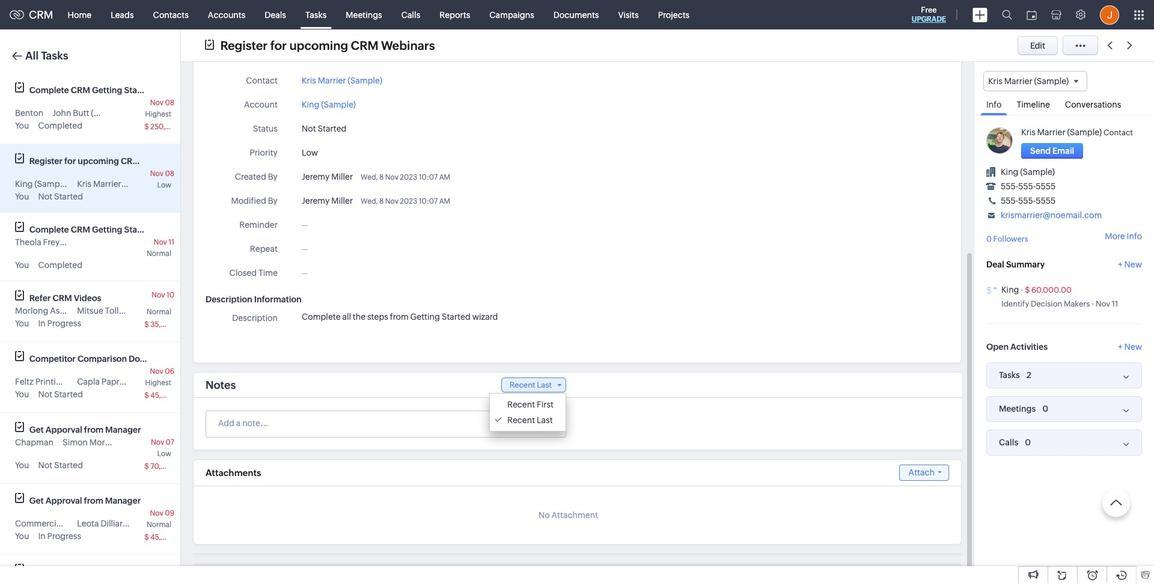 Task type: locate. For each thing, give the bounding box(es) containing it.
in progress for associates
[[38, 319, 81, 328]]

08 for webinars
[[165, 170, 174, 178]]

1 vertical spatial by
[[268, 196, 278, 206]]

not down "chapman"
[[38, 461, 52, 470]]

webinars down calls link
[[381, 38, 435, 52]]

0 vertical spatial for
[[270, 38, 287, 52]]

1 normal from the top
[[147, 250, 171, 258]]

complete up john
[[29, 85, 69, 95]]

campaigns
[[490, 10, 535, 20]]

1 vertical spatial low
[[157, 181, 171, 189]]

1 vertical spatial complete
[[29, 225, 69, 235]]

1 vertical spatial info
[[1127, 232, 1143, 241]]

you
[[15, 121, 29, 131], [15, 192, 29, 201], [15, 260, 29, 270], [15, 319, 29, 328], [15, 390, 29, 399], [15, 461, 29, 470], [15, 532, 29, 541]]

$ down capla paprocki (sample)
[[144, 392, 149, 400]]

1 vertical spatial 08
[[165, 170, 174, 178]]

1 vertical spatial + new
[[1119, 342, 1143, 352]]

get approval from manager nov 09
[[29, 496, 174, 518]]

from up leota
[[84, 496, 103, 506]]

2
[[1027, 370, 1032, 380]]

nov inside "complete crm getting started steps nov 11"
[[154, 238, 167, 247]]

1 horizontal spatial register
[[220, 38, 268, 52]]

1 vertical spatial jeremy
[[302, 196, 330, 206]]

wed, 8 nov 2023 10:07 am
[[361, 173, 450, 182], [361, 197, 450, 206]]

1 horizontal spatial king (sample)
[[302, 100, 356, 109]]

1 completed from the top
[[38, 121, 82, 131]]

0 vertical spatial 2023
[[328, 52, 348, 61]]

paprocki
[[102, 377, 136, 387]]

webinars down $ 250,000.00
[[142, 156, 180, 166]]

not started right "status"
[[302, 124, 347, 134]]

0 vertical spatial 8
[[379, 173, 384, 182]]

normal inside theola frey (sample) normal
[[147, 250, 171, 258]]

1 miller from the top
[[331, 172, 353, 182]]

webinars for register for upcoming crm webinars
[[381, 38, 435, 52]]

upcoming inside 'register for upcoming crm webinars nov 08'
[[78, 156, 119, 166]]

home link
[[58, 0, 101, 29]]

2023 for modified by
[[400, 197, 418, 206]]

king (sample) down nov 8, 2023
[[302, 100, 356, 109]]

1 vertical spatial upcoming
[[78, 156, 119, 166]]

5555 up the 'krismarrier@noemail.com' link
[[1036, 196, 1056, 206]]

10:07 for modified by
[[419, 197, 438, 206]]

0 vertical spatial wed, 8 nov 2023 10:07 am
[[361, 173, 450, 182]]

recent first
[[508, 400, 554, 410]]

6 you from the top
[[15, 461, 29, 470]]

2 completed from the top
[[38, 260, 82, 270]]

tasks up 'register for upcoming crm webinars'
[[305, 10, 327, 20]]

am
[[439, 173, 450, 182], [439, 197, 450, 206]]

getting up john butt (sample)
[[92, 85, 122, 95]]

benton
[[15, 108, 43, 118]]

4 you from the top
[[15, 319, 29, 328]]

1 horizontal spatial king (sample) link
[[1001, 167, 1056, 177]]

0 vertical spatial description
[[206, 295, 252, 304]]

complete left the all
[[302, 312, 341, 322]]

kris marrier (sample)
[[302, 76, 383, 85], [989, 76, 1069, 86], [77, 179, 158, 189]]

getting left wizard
[[411, 312, 440, 322]]

0 horizontal spatial upcoming
[[78, 156, 119, 166]]

$ for leota dilliard (sample)
[[144, 533, 149, 542]]

wed, for modified by
[[361, 197, 378, 206]]

king inside king · $ 60,000.00 identify decision makers · nov 11
[[1002, 285, 1020, 295]]

highest down 06
[[145, 379, 171, 387]]

recent last
[[510, 381, 552, 390], [508, 416, 553, 425]]

normal up nov 10
[[147, 250, 171, 258]]

0 vertical spatial 0
[[987, 235, 992, 244]]

attach
[[909, 468, 935, 478]]

0 vertical spatial kris marrier (sample) link
[[302, 75, 383, 87]]

2 + new from the top
[[1119, 342, 1143, 352]]

2 in from the top
[[38, 532, 46, 541]]

$ 45,000.00 down "09"
[[144, 533, 187, 542]]

create menu image
[[973, 8, 988, 22]]

2 vertical spatial normal
[[147, 521, 171, 529]]

1 vertical spatial jeremy miller
[[302, 196, 353, 206]]

1 vertical spatial getting
[[92, 225, 122, 235]]

1 vertical spatial normal
[[147, 308, 171, 316]]

king (sample) link up krismarrier@noemail.com
[[1001, 167, 1056, 177]]

1 vertical spatial 0
[[1043, 404, 1049, 414]]

manager for morasca
[[105, 425, 141, 435]]

0 vertical spatial wed,
[[361, 173, 378, 182]]

$ 250,000.00
[[144, 123, 191, 131]]

2 5555 from the top
[[1036, 196, 1056, 206]]

1 vertical spatial steps
[[156, 225, 177, 235]]

0 horizontal spatial info
[[987, 100, 1002, 110]]

home
[[68, 10, 91, 20]]

account
[[244, 100, 278, 109]]

meetings down 2
[[1000, 404, 1036, 414]]

$ 45,000.00 down 06
[[144, 392, 187, 400]]

refer crm videos
[[29, 293, 101, 303]]

kris marrier (sample) down nov 8, 2023
[[302, 76, 383, 85]]

2 vertical spatial 0
[[1026, 438, 1031, 447]]

recent up recent first
[[510, 381, 536, 390]]

nov
[[302, 52, 317, 61], [150, 99, 164, 107], [150, 170, 164, 178], [385, 173, 399, 182], [385, 197, 399, 206], [154, 238, 167, 247], [152, 291, 165, 300], [1096, 299, 1111, 308], [150, 367, 163, 376], [151, 438, 164, 447], [150, 509, 163, 518]]

1 vertical spatial kris marrier (sample) link
[[1022, 128, 1103, 137]]

2 by from the top
[[268, 196, 278, 206]]

king (sample) up krismarrier@noemail.com
[[1001, 167, 1056, 177]]

1 in from the top
[[38, 319, 46, 328]]

tollner
[[105, 306, 132, 316]]

2 8 from the top
[[379, 197, 384, 206]]

last up first
[[537, 381, 552, 390]]

wed, 8 nov 2023 10:07 am for created by
[[361, 173, 450, 182]]

1 vertical spatial completed
[[38, 260, 82, 270]]

complete inside "complete crm getting started steps nov 11"
[[29, 225, 69, 235]]

by right modified
[[268, 196, 278, 206]]

0 vertical spatial manager
[[105, 425, 141, 435]]

(sample) inside field
[[1035, 76, 1069, 86]]

for inside 'register for upcoming crm webinars nov 08'
[[64, 156, 76, 166]]

not for feltz printing service
[[38, 390, 52, 399]]

not for chapman
[[38, 461, 52, 470]]

complete for complete crm getting started steps nov 11
[[29, 225, 69, 235]]

tasks right all
[[41, 49, 68, 62]]

crm inside complete crm getting started steps nov 08
[[71, 85, 90, 95]]

closed time
[[229, 268, 278, 278]]

not right "status"
[[302, 124, 316, 134]]

2 horizontal spatial 0
[[1043, 404, 1049, 414]]

approval
[[46, 496, 82, 506]]

king up identify
[[1002, 285, 1020, 295]]

marrier up timeline link
[[1005, 76, 1033, 86]]

complete for complete crm getting started steps nov 08
[[29, 85, 69, 95]]

steps inside complete crm getting started steps nov 08
[[156, 85, 177, 95]]

meetings
[[346, 10, 382, 20], [1000, 404, 1036, 414]]

progress for associates
[[47, 319, 81, 328]]

1 vertical spatial miller
[[331, 196, 353, 206]]

modified by
[[231, 196, 278, 206]]

webinars
[[381, 38, 435, 52], [142, 156, 180, 166]]

description down "closed"
[[206, 295, 252, 304]]

1 08 from the top
[[165, 99, 174, 107]]

next record image
[[1128, 41, 1135, 49]]

None button
[[1022, 143, 1084, 159]]

kris marrier (sample) down 'register for upcoming crm webinars nov 08'
[[77, 179, 158, 189]]

not up frey
[[38, 192, 52, 201]]

completed
[[38, 121, 82, 131], [38, 260, 82, 270]]

1 vertical spatial 555-555-5555
[[1001, 196, 1056, 206]]

contact down conversations
[[1104, 128, 1134, 137]]

2 horizontal spatial tasks
[[1000, 371, 1020, 380]]

0 horizontal spatial contact
[[246, 76, 278, 85]]

2 am from the top
[[439, 197, 450, 206]]

in down morlong
[[38, 319, 46, 328]]

1 you from the top
[[15, 121, 29, 131]]

1 vertical spatial 11
[[1112, 299, 1119, 308]]

register down john
[[29, 156, 63, 166]]

capla paprocki (sample)
[[77, 377, 172, 387]]

2 horizontal spatial king (sample)
[[1001, 167, 1056, 177]]

0 horizontal spatial register
[[29, 156, 63, 166]]

from for simon morasca (sample)
[[84, 425, 103, 435]]

you for morlong associates
[[15, 319, 29, 328]]

0 vertical spatial upcoming
[[290, 38, 348, 52]]

leota
[[77, 519, 99, 529]]

time
[[259, 268, 278, 278]]

Add a note... field
[[206, 417, 565, 429]]

1 horizontal spatial contact
[[1104, 128, 1134, 137]]

1 vertical spatial in progress
[[38, 532, 81, 541]]

2 miller from the top
[[331, 196, 353, 206]]

wed,
[[361, 173, 378, 182], [361, 197, 378, 206]]

1 jeremy miller from the top
[[302, 172, 353, 182]]

upcoming down tasks link on the top of page
[[290, 38, 348, 52]]

complete inside complete crm getting started steps nov 08
[[29, 85, 69, 95]]

webinars inside 'register for upcoming crm webinars nov 08'
[[142, 156, 180, 166]]

you down benton in the left of the page
[[15, 121, 29, 131]]

1 horizontal spatial upcoming
[[290, 38, 348, 52]]

not started down the feltz printing service
[[38, 390, 83, 399]]

11
[[169, 238, 174, 247], [1112, 299, 1119, 308]]

king (sample) link
[[302, 99, 356, 111], [1001, 167, 1056, 177]]

create menu element
[[966, 0, 995, 29]]

started inside complete crm getting started steps nov 08
[[124, 85, 154, 95]]

from inside 'get apporval from manager nov 07'
[[84, 425, 103, 435]]

1 vertical spatial contact
[[1104, 128, 1134, 137]]

08 inside 'register for upcoming crm webinars nov 08'
[[165, 170, 174, 178]]

0 vertical spatial +
[[1119, 260, 1123, 269]]

1 vertical spatial 8
[[379, 197, 384, 206]]

11 right the makers
[[1112, 299, 1119, 308]]

kris marrier (sample) inside field
[[989, 76, 1069, 86]]

2 in progress from the top
[[38, 532, 81, 541]]

7 you from the top
[[15, 532, 29, 541]]

1 in progress from the top
[[38, 319, 81, 328]]

getting
[[92, 85, 122, 95], [92, 225, 122, 235], [411, 312, 440, 322]]

makers
[[1065, 299, 1091, 308]]

2 jeremy from the top
[[302, 196, 330, 206]]

08 up 250,000.00
[[165, 99, 174, 107]]

not started for contact
[[302, 124, 347, 134]]

$ for capla paprocki (sample)
[[144, 392, 149, 400]]

2 get from the top
[[29, 496, 44, 506]]

2 you from the top
[[15, 192, 29, 201]]

get
[[29, 425, 44, 435], [29, 496, 44, 506]]

completed down john
[[38, 121, 82, 131]]

you down morlong
[[15, 319, 29, 328]]

1 vertical spatial meetings
[[1000, 404, 1036, 414]]

555-
[[1001, 182, 1019, 191], [1019, 182, 1036, 191], [1001, 196, 1019, 206], [1019, 196, 1036, 206]]

apporval
[[46, 425, 82, 435]]

low for register for upcoming crm webinars
[[157, 181, 171, 189]]

3 you from the top
[[15, 260, 29, 270]]

kris marrier (sample) contact
[[1022, 128, 1134, 137]]

getting inside "complete crm getting started steps nov 11"
[[92, 225, 122, 235]]

1 wed, 8 nov 2023 10:07 am from the top
[[361, 173, 450, 182]]

started
[[124, 85, 154, 95], [318, 124, 347, 134], [54, 192, 83, 201], [124, 225, 154, 235], [442, 312, 471, 322], [54, 390, 83, 399], [54, 461, 83, 470]]

morlong associates
[[15, 306, 92, 316]]

2 10:07 from the top
[[419, 197, 438, 206]]

2 highest from the top
[[145, 379, 171, 387]]

$ 45,000.00 for capla paprocki (sample)
[[144, 392, 187, 400]]

2 08 from the top
[[165, 170, 174, 178]]

+ new
[[1119, 260, 1143, 269], [1119, 342, 1143, 352]]

not for king (sample)
[[38, 192, 52, 201]]

1 highest from the top
[[145, 110, 171, 118]]

08
[[165, 99, 174, 107], [165, 170, 174, 178]]

11 up 10
[[169, 238, 174, 247]]

by right created
[[268, 172, 278, 182]]

·
[[1021, 285, 1024, 295], [1092, 299, 1095, 308]]

kris marrier (sample) link down nov 8, 2023
[[302, 75, 383, 87]]

contact up account
[[246, 76, 278, 85]]

nov inside 'get apporval from manager nov 07'
[[151, 438, 164, 447]]

register inside 'register for upcoming crm webinars nov 08'
[[29, 156, 63, 166]]

0 vertical spatial in progress
[[38, 319, 81, 328]]

0 vertical spatial jeremy miller
[[302, 172, 353, 182]]

· right the king link at the right of the page
[[1021, 285, 1024, 295]]

you down feltz
[[15, 390, 29, 399]]

kris up the info link
[[989, 76, 1003, 86]]

tasks left 2
[[1000, 371, 1020, 380]]

1 get from the top
[[29, 425, 44, 435]]

kris down 'register for upcoming crm webinars nov 08'
[[77, 179, 92, 189]]

1 vertical spatial am
[[439, 197, 450, 206]]

get up "chapman"
[[29, 425, 44, 435]]

0 vertical spatial complete
[[29, 85, 69, 95]]

1 vertical spatial last
[[537, 416, 553, 425]]

2 progress from the top
[[47, 532, 81, 541]]

comparison
[[78, 354, 127, 364]]

by
[[268, 172, 278, 182], [268, 196, 278, 206]]

press
[[65, 519, 85, 529]]

0 vertical spatial meetings
[[346, 10, 382, 20]]

0 horizontal spatial kris marrier (sample)
[[77, 179, 158, 189]]

low up $ 70,000.00
[[157, 450, 171, 458]]

calls
[[402, 10, 421, 20], [1000, 438, 1019, 447]]

recent last down recent first
[[508, 416, 553, 425]]

upcoming
[[290, 38, 348, 52], [78, 156, 119, 166]]

1 vertical spatial 2023
[[400, 173, 418, 182]]

marrier inside field
[[1005, 76, 1033, 86]]

highest for nov
[[145, 379, 171, 387]]

am for created by
[[439, 173, 450, 182]]

$ left 250,000.00
[[144, 123, 149, 131]]

by for created by
[[268, 172, 278, 182]]

manager inside get approval from manager nov 09
[[105, 496, 141, 506]]

1 by from the top
[[268, 172, 278, 182]]

0 vertical spatial 08
[[165, 99, 174, 107]]

you up theola
[[15, 192, 29, 201]]

in progress for press
[[38, 532, 81, 541]]

recent down recent first
[[508, 416, 535, 425]]

1 vertical spatial king (sample)
[[1001, 167, 1056, 177]]

from inside get approval from manager nov 09
[[84, 496, 103, 506]]

marrier
[[318, 76, 346, 85], [1005, 76, 1033, 86], [1038, 128, 1066, 137], [93, 179, 121, 189]]

2 vertical spatial 2023
[[400, 197, 418, 206]]

1 vertical spatial webinars
[[142, 156, 180, 166]]

conversations link
[[1060, 92, 1128, 115]]

recent
[[510, 381, 536, 390], [508, 400, 535, 410], [508, 416, 535, 425]]

11 inside king · $ 60,000.00 identify decision makers · nov 11
[[1112, 299, 1119, 308]]

5 you from the top
[[15, 390, 29, 399]]

45,000.00 for capla paprocki (sample)
[[150, 392, 187, 400]]

normal up $ 35,000.00
[[147, 308, 171, 316]]

calls link
[[392, 0, 430, 29]]

register down accounts 'link'
[[220, 38, 268, 52]]

45,000.00 down "09"
[[150, 533, 187, 542]]

0 vertical spatial miller
[[331, 172, 353, 182]]

$ down 'leota dilliard (sample)'
[[144, 533, 149, 542]]

2 horizontal spatial kris marrier (sample)
[[989, 76, 1069, 86]]

get for get apporval from manager
[[29, 425, 44, 435]]

1 vertical spatial +
[[1119, 342, 1123, 352]]

wed, for created by
[[361, 173, 378, 182]]

completed for complete crm getting started steps nov 08
[[38, 121, 82, 131]]

1 vertical spatial 5555
[[1036, 196, 1056, 206]]

profile element
[[1093, 0, 1127, 29]]

complete up frey
[[29, 225, 69, 235]]

$ right the king link at the right of the page
[[1026, 285, 1030, 295]]

1 am from the top
[[439, 173, 450, 182]]

in down commercial
[[38, 532, 46, 541]]

0 vertical spatial tasks
[[305, 10, 327, 20]]

deals link
[[255, 0, 296, 29]]

theola frey (sample) normal
[[15, 238, 171, 258]]

for for register for upcoming crm webinars nov 08
[[64, 156, 76, 166]]

2023 for created by
[[400, 173, 418, 182]]

normal down "09"
[[147, 521, 171, 529]]

not started for king (sample)
[[38, 192, 83, 201]]

1 progress from the top
[[47, 319, 81, 328]]

1 vertical spatial wed,
[[361, 197, 378, 206]]

$
[[144, 123, 149, 131], [1026, 285, 1030, 295], [144, 321, 149, 329], [144, 392, 149, 400], [144, 462, 149, 471], [144, 533, 149, 542]]

you down theola
[[15, 260, 29, 270]]

getting up theola frey (sample) normal
[[92, 225, 122, 235]]

completed down frey
[[38, 260, 82, 270]]

not started up frey
[[38, 192, 83, 201]]

in for commercial
[[38, 532, 46, 541]]

normal
[[147, 250, 171, 258], [147, 308, 171, 316], [147, 521, 171, 529]]

+ new link
[[1119, 260, 1143, 275]]

campaigns link
[[480, 0, 544, 29]]

get inside get approval from manager nov 09
[[29, 496, 44, 506]]

service
[[68, 377, 97, 387]]

in progress down commercial press
[[38, 532, 81, 541]]

recent left first
[[508, 400, 535, 410]]

jeremy for modified by
[[302, 196, 330, 206]]

from right the
[[390, 312, 409, 322]]

0 vertical spatial $ 45,000.00
[[144, 392, 187, 400]]

progress down the associates
[[47, 319, 81, 328]]

· right the makers
[[1092, 299, 1095, 308]]

2 wed, 8 nov 2023 10:07 am from the top
[[361, 197, 450, 206]]

$ 45,000.00
[[144, 392, 187, 400], [144, 533, 187, 542]]

1 5555 from the top
[[1036, 182, 1056, 191]]

king up theola
[[15, 179, 33, 189]]

2 $ 45,000.00 from the top
[[144, 533, 187, 542]]

1 10:07 from the top
[[419, 173, 438, 182]]

king down 8, on the left top of the page
[[302, 100, 320, 109]]

accounts link
[[198, 0, 255, 29]]

2 vertical spatial complete
[[302, 312, 341, 322]]

0 horizontal spatial webinars
[[142, 156, 180, 166]]

king (sample) up frey
[[15, 179, 69, 189]]

1 jeremy from the top
[[302, 172, 330, 182]]

upgrade
[[912, 15, 947, 23]]

get up commercial
[[29, 496, 44, 506]]

1 vertical spatial 10:07
[[419, 197, 438, 206]]

08 down 250,000.00
[[165, 170, 174, 178]]

0 vertical spatial jeremy
[[302, 172, 330, 182]]

0 vertical spatial new
[[1125, 260, 1143, 269]]

by for modified by
[[268, 196, 278, 206]]

from
[[390, 312, 409, 322], [84, 425, 103, 435], [84, 496, 103, 506]]

0 vertical spatial 555-555-5555
[[1001, 182, 1056, 191]]

simon morasca (sample)
[[63, 438, 159, 447]]

45,000.00
[[150, 392, 187, 400], [150, 533, 187, 542]]

0 vertical spatial recent
[[510, 381, 536, 390]]

1 $ 45,000.00 from the top
[[144, 392, 187, 400]]

08 inside complete crm getting started steps nov 08
[[165, 99, 174, 107]]

2 vertical spatial recent
[[508, 416, 535, 425]]

marrier down the timeline at the right top of page
[[1038, 128, 1066, 137]]

kris marrier (sample) up timeline link
[[989, 76, 1069, 86]]

5555 up krismarrier@noemail.com
[[1036, 182, 1056, 191]]

visits link
[[609, 0, 649, 29]]

progress down press
[[47, 532, 81, 541]]

free upgrade
[[912, 5, 947, 23]]

+
[[1119, 260, 1123, 269], [1119, 342, 1123, 352]]

1 horizontal spatial 11
[[1112, 299, 1119, 308]]

0 horizontal spatial tasks
[[41, 49, 68, 62]]

low down $ 250,000.00
[[157, 181, 171, 189]]

getting inside complete crm getting started steps nov 08
[[92, 85, 122, 95]]

1 horizontal spatial 0
[[1026, 438, 1031, 447]]

45,000.00 for leota dilliard (sample)
[[150, 533, 187, 542]]

tasks
[[305, 10, 327, 20], [41, 49, 68, 62], [1000, 371, 1020, 380]]

in progress down the morlong associates
[[38, 319, 81, 328]]

0 vertical spatial 45,000.00
[[150, 392, 187, 400]]

0 horizontal spatial king (sample)
[[15, 179, 69, 189]]

steps inside "complete crm getting started steps nov 11"
[[156, 225, 177, 235]]

1 vertical spatial register
[[29, 156, 63, 166]]

reports
[[440, 10, 470, 20]]

1 45,000.00 from the top
[[150, 392, 187, 400]]

0 vertical spatial steps
[[156, 85, 177, 95]]

1 + new from the top
[[1119, 260, 1143, 269]]

1 vertical spatial progress
[[47, 532, 81, 541]]

1 8 from the top
[[379, 173, 384, 182]]

for down john
[[64, 156, 76, 166]]

progress
[[47, 319, 81, 328], [47, 532, 81, 541]]

steps for complete crm getting started steps nov 08
[[156, 85, 177, 95]]

1 wed, from the top
[[361, 173, 378, 182]]

manager inside 'get apporval from manager nov 07'
[[105, 425, 141, 435]]

you for commercial press
[[15, 532, 29, 541]]

jeremy miller for modified by
[[302, 196, 353, 206]]

not started down simon
[[38, 461, 83, 470]]

last down first
[[537, 416, 553, 425]]

from up morasca
[[84, 425, 103, 435]]

contact inside the kris marrier (sample) contact
[[1104, 128, 1134, 137]]

manager for dilliard
[[105, 496, 141, 506]]

60,000.00
[[1032, 285, 1072, 295]]

recent last up recent first
[[510, 381, 552, 390]]

2 jeremy miller from the top
[[302, 196, 353, 206]]

45,000.00 down 06
[[150, 392, 187, 400]]

description down description information
[[232, 313, 278, 323]]

0 vertical spatial get
[[29, 425, 44, 435]]

0 horizontal spatial 0
[[987, 235, 992, 244]]

0 vertical spatial normal
[[147, 250, 171, 258]]

complete crm getting started steps nov 11
[[29, 225, 177, 247]]

1 vertical spatial from
[[84, 425, 103, 435]]

2 vertical spatial low
[[157, 450, 171, 458]]

$ left the 70,000.00
[[144, 462, 149, 471]]

meetings left calls link
[[346, 10, 382, 20]]

low right priority
[[302, 148, 318, 158]]

refer
[[29, 293, 51, 303]]

wed, 8 nov 2023 10:07 am for modified by
[[361, 197, 450, 206]]

3 normal from the top
[[147, 521, 171, 529]]

2 normal from the top
[[147, 308, 171, 316]]

2 45,000.00 from the top
[[150, 533, 187, 542]]

description for description
[[232, 313, 278, 323]]

get inside 'get apporval from manager nov 07'
[[29, 425, 44, 435]]

1 horizontal spatial for
[[270, 38, 287, 52]]

morasca
[[89, 438, 123, 447]]

not down printing
[[38, 390, 52, 399]]

0 vertical spatial by
[[268, 172, 278, 182]]

2 wed, from the top
[[361, 197, 378, 206]]

description for description information
[[206, 295, 252, 304]]

you for chapman
[[15, 461, 29, 470]]

description
[[206, 295, 252, 304], [232, 313, 278, 323]]



Task type: vqa. For each thing, say whether or not it's contained in the screenshot.


Task type: describe. For each thing, give the bounding box(es) containing it.
$ for simon morasca (sample)
[[144, 462, 149, 471]]

associates
[[50, 306, 92, 316]]

activities
[[1011, 342, 1048, 352]]

description information
[[206, 295, 302, 304]]

$ 70,000.00
[[144, 462, 187, 471]]

jeremy miller for created by
[[302, 172, 353, 182]]

1 vertical spatial recent last
[[508, 416, 553, 425]]

modified
[[231, 196, 266, 206]]

all tasks
[[25, 49, 68, 62]]

open
[[987, 342, 1009, 352]]

0 vertical spatial last
[[537, 381, 552, 390]]

frey
[[43, 238, 60, 247]]

not for contact
[[302, 124, 316, 134]]

reminder
[[240, 220, 278, 230]]

complete for complete all the steps from getting started wizard
[[302, 312, 341, 322]]

no attachment
[[539, 511, 598, 520]]

2 new from the top
[[1125, 342, 1143, 352]]

8 for created by
[[379, 173, 384, 182]]

nov inside get approval from manager nov 09
[[150, 509, 163, 518]]

summary
[[1007, 260, 1045, 269]]

10
[[167, 291, 174, 300]]

commercial
[[15, 519, 63, 529]]

mitsue tollner (sample)
[[77, 306, 168, 316]]

search image
[[1003, 10, 1013, 20]]

am for modified by
[[439, 197, 450, 206]]

jeremy for created by
[[302, 172, 330, 182]]

0 vertical spatial ·
[[1021, 285, 1024, 295]]

crm inside "complete crm getting started steps nov 11"
[[71, 225, 90, 235]]

highest for started
[[145, 110, 171, 118]]

normal for get approval from manager
[[147, 521, 171, 529]]

get for get approval from manager
[[29, 496, 44, 506]]

commercial press
[[15, 519, 85, 529]]

$ 45,000.00 for leota dilliard (sample)
[[144, 533, 187, 542]]

2 555-555-5555 from the top
[[1001, 196, 1056, 206]]

documents link
[[544, 0, 609, 29]]

profile image
[[1101, 5, 1120, 24]]

0 horizontal spatial kris marrier (sample) link
[[302, 75, 383, 87]]

0 vertical spatial recent last
[[510, 381, 552, 390]]

1 horizontal spatial kris marrier (sample)
[[302, 76, 383, 85]]

nov inside complete crm getting started steps nov 08
[[150, 99, 164, 107]]

miller for created by
[[331, 172, 353, 182]]

10:07 for created by
[[419, 173, 438, 182]]

timeline
[[1017, 100, 1051, 110]]

register for upcoming crm webinars nov 08
[[29, 156, 180, 178]]

1 vertical spatial calls
[[1000, 438, 1019, 447]]

webinars for register for upcoming crm webinars nov 08
[[142, 156, 180, 166]]

complete crm getting started steps nov 08
[[29, 85, 177, 107]]

attach link
[[899, 465, 950, 481]]

document
[[129, 354, 171, 364]]

priority
[[250, 148, 278, 158]]

you for benton
[[15, 121, 29, 131]]

0 vertical spatial from
[[390, 312, 409, 322]]

king · $ 60,000.00 identify decision makers · nov 11
[[1002, 285, 1119, 308]]

$ for john butt (sample)
[[144, 123, 149, 131]]

morlong
[[15, 306, 48, 316]]

all
[[342, 312, 351, 322]]

leota dilliard (sample)
[[77, 519, 164, 529]]

0 horizontal spatial meetings
[[346, 10, 382, 20]]

competitor comparison document nov 06
[[29, 354, 174, 376]]

feltz
[[15, 377, 34, 387]]

2 vertical spatial tasks
[[1000, 371, 1020, 380]]

8,
[[319, 52, 326, 61]]

getting for complete crm getting started steps nov 11
[[92, 225, 122, 235]]

videos
[[74, 293, 101, 303]]

0 vertical spatial info
[[987, 100, 1002, 110]]

09
[[165, 509, 174, 518]]

search element
[[995, 0, 1020, 29]]

kris inside field
[[989, 76, 1003, 86]]

08 for steps
[[165, 99, 174, 107]]

$ inside king · $ 60,000.00 identify decision makers · nov 11
[[1026, 285, 1030, 295]]

visits
[[619, 10, 639, 20]]

1 horizontal spatial tasks
[[305, 10, 327, 20]]

projects
[[658, 10, 690, 20]]

timeline link
[[1011, 92, 1057, 115]]

more info link
[[1106, 232, 1143, 241]]

edit button
[[1018, 36, 1058, 55]]

1 new from the top
[[1125, 260, 1143, 269]]

kris down nov 8, 2023
[[302, 76, 316, 85]]

in for morlong
[[38, 319, 46, 328]]

11 inside "complete crm getting started steps nov 11"
[[169, 238, 174, 247]]

you for king (sample)
[[15, 192, 29, 201]]

miller for modified by
[[331, 196, 353, 206]]

1 vertical spatial recent
[[508, 400, 535, 410]]

1 horizontal spatial ·
[[1092, 299, 1095, 308]]

low for get apporval from manager
[[157, 450, 171, 458]]

0 vertical spatial king (sample)
[[302, 100, 356, 109]]

competitor
[[29, 354, 76, 364]]

getting for complete crm getting started steps nov 08
[[92, 85, 122, 95]]

2 + from the top
[[1119, 342, 1123, 352]]

0 for meetings
[[1043, 404, 1049, 414]]

open activities
[[987, 342, 1048, 352]]

marrier down 'register for upcoming crm webinars nov 08'
[[93, 179, 121, 189]]

calendar image
[[1027, 10, 1037, 20]]

created by
[[235, 172, 278, 182]]

1 horizontal spatial info
[[1127, 232, 1143, 241]]

0 followers
[[987, 235, 1029, 244]]

the
[[353, 312, 366, 322]]

nov 8, 2023
[[302, 52, 348, 61]]

leads link
[[101, 0, 144, 29]]

information
[[254, 295, 302, 304]]

more
[[1106, 232, 1126, 241]]

1 vertical spatial tasks
[[41, 49, 68, 62]]

1 555-555-5555 from the top
[[1001, 182, 1056, 191]]

crm inside 'register for upcoming crm webinars nov 08'
[[121, 156, 140, 166]]

you for feltz printing service
[[15, 390, 29, 399]]

first
[[537, 400, 554, 410]]

for for register for upcoming crm webinars
[[270, 38, 287, 52]]

deal summary
[[987, 260, 1045, 269]]

register for register for upcoming crm webinars nov 08
[[29, 156, 63, 166]]

status
[[253, 124, 278, 134]]

nov inside competitor comparison document nov 06
[[150, 367, 163, 376]]

capla
[[77, 377, 100, 387]]

due date
[[242, 52, 278, 61]]

steps for complete crm getting started steps nov 11
[[156, 225, 177, 235]]

more info
[[1106, 232, 1143, 241]]

0 vertical spatial low
[[302, 148, 318, 158]]

completed for complete crm getting started steps nov 11
[[38, 260, 82, 270]]

started inside "complete crm getting started steps nov 11"
[[124, 225, 154, 235]]

conversations
[[1066, 100, 1122, 110]]

06
[[165, 367, 174, 376]]

previous record image
[[1108, 41, 1113, 49]]

nov inside 'register for upcoming crm webinars nov 08'
[[150, 170, 164, 178]]

feltz printing service
[[15, 377, 97, 387]]

1 horizontal spatial kris marrier (sample) link
[[1022, 128, 1103, 137]]

meetings link
[[336, 0, 392, 29]]

0 vertical spatial contact
[[246, 76, 278, 85]]

2 vertical spatial getting
[[411, 312, 440, 322]]

not started for chapman
[[38, 461, 83, 470]]

king up krismarrier@noemail.com
[[1001, 167, 1019, 177]]

$ for mitsue tollner (sample)
[[144, 321, 149, 329]]

contacts link
[[144, 0, 198, 29]]

dilliard
[[101, 519, 128, 529]]

nov inside king · $ 60,000.00 identify decision makers · nov 11
[[1096, 299, 1111, 308]]

date
[[260, 52, 278, 61]]

normal for refer crm videos
[[147, 308, 171, 316]]

marrier down nov 8, 2023
[[318, 76, 346, 85]]

1 + from the top
[[1119, 260, 1123, 269]]

documents
[[554, 10, 599, 20]]

leads
[[111, 10, 134, 20]]

not started for feltz printing service
[[38, 390, 83, 399]]

wizard
[[472, 312, 498, 322]]

printing
[[35, 377, 66, 387]]

kris down the timeline at the right top of page
[[1022, 128, 1036, 137]]

$ 35,000.00
[[144, 321, 187, 329]]

2 vertical spatial steps
[[367, 312, 388, 322]]

get apporval from manager nov 07
[[29, 425, 174, 447]]

(sample) inside theola frey (sample) normal
[[61, 238, 96, 247]]

8 for modified by
[[379, 197, 384, 206]]

all
[[25, 49, 39, 62]]

0 vertical spatial calls
[[402, 10, 421, 20]]

deals
[[265, 10, 286, 20]]

closed
[[229, 268, 257, 278]]

register for register for upcoming crm webinars
[[220, 38, 268, 52]]

created
[[235, 172, 266, 182]]

no
[[539, 511, 550, 520]]

projects link
[[649, 0, 700, 29]]

repeat
[[250, 244, 278, 254]]

john butt (sample)
[[52, 108, 126, 118]]

reports link
[[430, 0, 480, 29]]

progress for press
[[47, 532, 81, 541]]

from for leota dilliard (sample)
[[84, 496, 103, 506]]

notes
[[206, 379, 236, 392]]

07
[[166, 438, 174, 447]]

0 vertical spatial king (sample) link
[[302, 99, 356, 111]]

Kris Marrier (Sample) field
[[984, 71, 1088, 92]]

0 for calls
[[1026, 438, 1031, 447]]

attachment
[[552, 511, 598, 520]]

upcoming for register for upcoming crm webinars nov 08
[[78, 156, 119, 166]]

krismarrier@noemail.com link
[[1001, 211, 1103, 220]]

upcoming for register for upcoming crm webinars
[[290, 38, 348, 52]]



